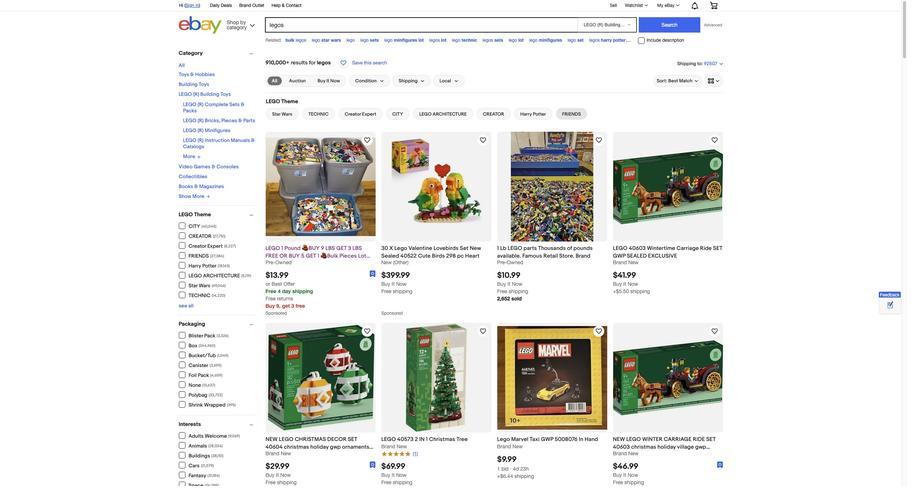 Task type: vqa. For each thing, say whether or not it's contained in the screenshot.


Task type: describe. For each thing, give the bounding box(es) containing it.
expert for creator expert
[[362, 111, 376, 117]]

$29.99
[[266, 463, 290, 472]]

$10.99
[[497, 271, 521, 281]]

set for new lego winter carriage ride set 40603 christmas holiday village gwp w/minifigs
[[707, 437, 716, 444]]

30 x lego valentine lovebirds set new sealed 40522 cute birds 298 pc heart link
[[381, 245, 491, 260]]

92507
[[704, 61, 718, 67]]

it inside $69.99 buy it now free shipping
[[392, 473, 395, 479]]

category
[[227, 24, 247, 30]]

buy it now free shipping for $46.99
[[613, 473, 644, 486]]

heart
[[465, 253, 480, 260]]

buy it now
[[318, 78, 340, 84]]

christmas inside new lego christmas decor set 40604 christmas holiday gwp ornaments baubles tree
[[284, 444, 309, 451]]

sort: best match
[[657, 78, 693, 84]]

new lego winter carriage ride set 40603 christmas holiday village gwp w/minifigs image
[[613, 337, 723, 420]]

wars for star wars (69,066)
[[199, 283, 210, 289]]

set inside new lego christmas decor set 40604 christmas holiday gwp ornaments baubles tree
[[348, 437, 357, 444]]

potter for harry potter (18,163)
[[202, 263, 216, 269]]

legos for lot
[[429, 38, 440, 43]]

buy inside $399.99 buy it now free shipping
[[381, 282, 390, 287]]

valentine
[[409, 245, 432, 252]]

lego 1 pound 🧱buy 9 lbs get 3 lbs free or buy 5 get 1 🧱bulk pieces lot bricks heading
[[266, 245, 370, 268]]

new up $46.99
[[628, 451, 639, 457]]

free down $46.99
[[613, 480, 623, 486]]

& right sets
[[241, 102, 245, 108]]

sort:
[[657, 78, 668, 84]]

1 vertical spatial all
[[272, 78, 277, 84]]

brand inside lego 40603 wintertime carriage ride set gwp sealed exclusive brand new
[[613, 260, 627, 266]]

new for $29.99
[[266, 437, 278, 444]]

buy inside $41.99 buy it now +$5.50 shipping
[[613, 282, 622, 287]]

my ebay
[[658, 3, 675, 8]]

cars
[[189, 463, 200, 469]]

lot for lego lot
[[518, 37, 524, 43]]

lego lot
[[509, 37, 524, 43]]

1 up or
[[281, 245, 283, 252]]

w/minifigs
[[613, 452, 640, 459]]

technic
[[462, 37, 477, 43]]

lego for lego minifigures
[[529, 38, 538, 43]]

4
[[278, 289, 281, 295]]

lego for lego set
[[568, 38, 576, 43]]

1 pre- from the left
[[266, 260, 275, 266]]

it right auction link
[[327, 78, 329, 84]]

brand inside 1 lb lego parts  thousands of pounds available. famous retail store. brand pre-owned
[[576, 253, 591, 260]]

building inside toys & hobbies building toys
[[179, 81, 198, 88]]

hobbies
[[195, 71, 215, 78]]

bulk legos
[[286, 37, 306, 43]]

lego marvel taxi gwp 5008076 in hand image
[[497, 327, 607, 430]]

new up heart on the right bottom of the page
[[470, 245, 481, 252]]

fantasy
[[189, 473, 206, 479]]

shrink wrapped (395)
[[189, 402, 236, 409]]

daily
[[210, 3, 220, 8]]

see all button
[[179, 303, 194, 309]]

lego down "show"
[[179, 212, 193, 219]]

star
[[321, 37, 330, 43]]

brand up $46.99
[[613, 451, 627, 457]]

lego down lego (r) building toys link
[[183, 102, 196, 108]]

cars (21,579)
[[189, 463, 214, 469]]

christmas
[[295, 437, 326, 444]]

lego sets
[[360, 37, 379, 43]]

friends for friends (27,384)
[[189, 253, 209, 259]]

buy inside $69.99 buy it now free shipping
[[381, 473, 390, 479]]

0 vertical spatial all link
[[179, 62, 185, 69]]

sort: best match button
[[654, 75, 702, 87]]

sign
[[186, 3, 194, 8]]

canister (3,699)
[[189, 363, 222, 369]]

see all
[[179, 303, 194, 309]]

lego marvel taxi gwp 5008076 in hand link
[[497, 436, 607, 444]]

wars for star wars
[[282, 111, 292, 117]]

wars
[[331, 37, 341, 43]]

1 owned from the left
[[275, 260, 292, 266]]

my ebay link
[[654, 1, 683, 10]]

city for city (40,045)
[[189, 223, 200, 230]]

taxi
[[530, 437, 540, 444]]

buy down $46.99
[[613, 473, 622, 479]]

0 horizontal spatial get
[[306, 253, 316, 260]]

daily deals link
[[210, 2, 232, 10]]

30 x lego valentine lovebirds set new sealed 40522 cute birds 298 pc heart heading
[[381, 245, 481, 260]]

legos right for
[[317, 59, 331, 66]]

minifigures
[[205, 128, 231, 134]]

lego inside "lego 1 pound 🧱buy 9 lbs get 3 lbs free or buy 5 get 1 🧱bulk pieces lot bricks"
[[266, 245, 280, 252]]

gwp inside 'new lego winter carriage ride set 40603 christmas holiday village gwp w/minifigs'
[[695, 444, 706, 451]]

brand up $29.99
[[266, 451, 279, 457]]

lego up more "button"
[[183, 137, 196, 144]]

blister
[[189, 333, 203, 339]]

packaging
[[179, 321, 205, 328]]

$69.99 buy it now free shipping
[[381, 463, 413, 486]]

legos for sets
[[483, 38, 493, 43]]

city link
[[386, 108, 410, 120]]

new down 30
[[381, 260, 392, 266]]

bid
[[502, 467, 509, 473]]

1 horizontal spatial get
[[336, 245, 347, 252]]

lego 40573 2 in 1 christmas tree link
[[381, 436, 491, 444]]

free inside $399.99 buy it now free shipping
[[381, 289, 392, 295]]

(14,220)
[[212, 293, 225, 298]]

sell
[[610, 3, 617, 8]]

new for $46.99
[[613, 437, 625, 444]]

(r) down building toys link
[[193, 91, 199, 98]]

(21,579)
[[201, 464, 214, 469]]

description
[[662, 38, 684, 43]]

(9,069)
[[228, 434, 240, 439]]

lego up star wars (69,066)
[[189, 273, 202, 279]]

lego 1 pound 🧱buy 9 lbs get 3 lbs free or buy 5 get 1 🧱bulk pieces lot bricks image
[[266, 138, 376, 236]]

category button
[[179, 50, 256, 57]]

holiday inside new lego christmas decor set 40604 christmas holiday gwp ornaments baubles tree
[[310, 444, 329, 451]]

hand
[[585, 437, 598, 444]]

creator for creator expert
[[345, 111, 361, 117]]

advanced
[[704, 23, 722, 27]]

shipping for shipping
[[399, 78, 418, 84]]

it inside $399.99 buy it now free shipping
[[392, 282, 395, 287]]

shipping inside $399.99 buy it now free shipping
[[393, 289, 413, 295]]

account navigation
[[175, 0, 723, 11]]

new lego christmas decor set 40604 christmas holiday gwp ornaments baubles tree heading
[[266, 437, 373, 459]]

welcome
[[205, 434, 227, 440]]

1 vertical spatial lego theme
[[179, 212, 211, 219]]

(r) left minifigures
[[198, 128, 204, 134]]

buy inside $10.99 buy it now free shipping 2,652 sold
[[497, 282, 506, 287]]

in
[[196, 3, 199, 8]]

set
[[577, 37, 584, 43]]

best for sort: best match
[[669, 78, 678, 84]]

brand outlet link
[[239, 2, 264, 10]]

& right 'manuals'
[[251, 137, 255, 144]]

& right games
[[212, 164, 215, 170]]

1 horizontal spatial toys
[[199, 81, 209, 88]]

& inside toys & hobbies building toys
[[190, 71, 194, 78]]

shipping down $46.99
[[625, 480, 644, 486]]

none submit inside shop by category "banner"
[[639, 17, 701, 33]]

lego (r) bricks, pieces & parts link
[[183, 118, 255, 124]]

$9.99 1 bid · 4d 23h +$6.44 shipping
[[497, 456, 534, 480]]

your shopping cart image
[[710, 2, 718, 9]]

carriage
[[664, 437, 692, 444]]

bucket/tub
[[189, 353, 216, 359]]

free down $29.99
[[266, 480, 276, 486]]

brand new for $46.99
[[613, 451, 639, 457]]

my
[[658, 3, 664, 8]]

lego (r) complete sets & packs lego (r) bricks, pieces & parts lego (r) minifigures lego (r) instruction manuals & catalogs
[[183, 102, 255, 150]]

lego 40603 wintertime carriage ride set gwp sealed exclusive heading
[[613, 245, 723, 260]]

christmas inside 'new lego winter carriage ride set 40603 christmas holiday village gwp w/minifigs'
[[631, 444, 656, 451]]

pieces inside lego (r) complete sets & packs lego (r) bricks, pieces & parts lego (r) minifigures lego (r) instruction manuals & catalogs
[[221, 118, 237, 124]]

lego down building toys link
[[179, 91, 192, 98]]

& inside account navigation
[[282, 3, 285, 8]]

$399.99 buy it now free shipping
[[381, 271, 413, 295]]

lego minifigures lot
[[384, 37, 424, 43]]

wrapped
[[204, 402, 226, 409]]

now down $29.99
[[280, 473, 291, 479]]

new inside lego 40573 2 in 1 christmas tree brand new
[[397, 444, 407, 450]]

0 horizontal spatial toys
[[179, 71, 189, 78]]

new lego winter carriage ride set 40603 christmas holiday village gwp w/minifigs heading
[[613, 437, 716, 459]]

& left parts
[[238, 118, 242, 124]]

creator for creator
[[483, 111, 504, 117]]

1 inside lego 40573 2 in 1 christmas tree brand new
[[426, 437, 428, 444]]

now down $46.99
[[628, 473, 638, 479]]

minifigures for lego minifigures
[[539, 37, 562, 43]]

friends link
[[556, 108, 587, 120]]

to
[[697, 61, 702, 67]]

(r) up lego (r) minifigures link
[[198, 118, 204, 124]]

$41.99
[[613, 271, 636, 281]]

collectibles
[[179, 174, 207, 180]]

lego technic
[[452, 37, 477, 43]]

(3,699)
[[210, 363, 222, 368]]

lego inside 1 lb lego parts  thousands of pounds available. famous retail store. brand pre-owned
[[508, 245, 522, 252]]

shipping down $29.99
[[277, 480, 297, 486]]

1 vertical spatial theme
[[194, 212, 211, 219]]

parts
[[243, 118, 255, 124]]

lego theme inside main content
[[266, 98, 298, 105]]

lego inside lego 40603 wintertime carriage ride set gwp sealed exclusive brand new
[[613, 245, 628, 252]]

🧱buy
[[302, 245, 320, 252]]

feedback
[[880, 293, 900, 298]]

none
[[189, 383, 201, 389]]

1 inside 1 lb lego parts  thousands of pounds available. famous retail store. brand pre-owned
[[497, 245, 499, 252]]

new up $29.99
[[281, 451, 291, 457]]

(13,637)
[[202, 383, 215, 388]]

shipping inside $41.99 buy it now +$5.50 shipping
[[631, 289, 650, 295]]

buy it now free shipping for $29.99
[[266, 473, 297, 486]]

2 horizontal spatial toys
[[220, 91, 231, 98]]

legos for harry
[[589, 38, 600, 43]]

shipping inside $69.99 buy it now free shipping
[[393, 480, 413, 486]]

lego down packs
[[183, 118, 196, 124]]

free inside $69.99 buy it now free shipping
[[381, 480, 392, 486]]

marvel
[[511, 437, 529, 444]]

shop by category button
[[223, 16, 256, 32]]

lego 40603 wintertime carriage ride set gwp sealed exclusive link
[[613, 245, 723, 260]]

ride
[[693, 437, 705, 444]]

2 lbs from the left
[[353, 245, 362, 252]]

(
[[184, 3, 186, 8]]

potter for harry potter
[[533, 111, 546, 117]]

help & contact
[[272, 3, 302, 8]]

this
[[364, 60, 372, 66]]

1 lb lego parts  thousands of pounds available. famous retail store. brand image
[[511, 132, 594, 242]]

40604
[[266, 444, 283, 451]]

lego up catalogs
[[183, 128, 196, 134]]

adults welcome (9,069)
[[189, 434, 240, 440]]

legos sets
[[483, 37, 503, 43]]

1 vertical spatial building
[[200, 91, 219, 98]]

best for or best offer free 4 day shipping free returns buy 9, get 3 free
[[272, 282, 282, 287]]

carriage
[[677, 245, 699, 252]]

star for star wars (69,066)
[[189, 283, 198, 289]]

23h
[[520, 467, 529, 473]]

harry for harry potter
[[520, 111, 532, 117]]

set for lego 40603 wintertime carriage ride set gwp sealed exclusive brand new
[[713, 245, 723, 252]]

it down $46.99
[[624, 473, 626, 479]]

40603 inside lego 40603 wintertime carriage ride set gwp sealed exclusive brand new
[[629, 245, 646, 252]]

3 inside "lego 1 pound 🧱buy 9 lbs get 3 lbs free or buy 5 get 1 🧱bulk pieces lot bricks"
[[348, 245, 351, 252]]

40603 inside 'new lego winter carriage ride set 40603 christmas holiday village gwp w/minifigs'
[[613, 444, 630, 451]]

interests button
[[179, 422, 256, 429]]

1 down 🧱buy
[[318, 253, 319, 260]]



Task type: locate. For each thing, give the bounding box(es) containing it.
now inside $41.99 buy it now +$5.50 shipping
[[628, 282, 638, 287]]

packaging button
[[179, 321, 256, 328]]

creator for creator (27,751)
[[189, 233, 212, 240]]

toys up lego (r) building toys link
[[199, 81, 209, 88]]

1 buy it now free shipping from the left
[[266, 473, 297, 486]]

harry inside "link"
[[520, 111, 532, 117]]

christmas up tree
[[284, 444, 309, 451]]

2 lot from the left
[[441, 37, 447, 43]]

architecture inside main content
[[433, 111, 467, 117]]

1 horizontal spatial all
[[272, 78, 277, 84]]

2 buy it now free shipping from the left
[[613, 473, 644, 486]]

new
[[470, 245, 481, 252], [381, 260, 392, 266], [628, 260, 639, 266], [397, 444, 407, 450], [513, 444, 523, 450], [281, 451, 291, 457], [628, 451, 639, 457]]

1 vertical spatial creator
[[189, 243, 206, 249]]

lego right lego link
[[360, 38, 369, 43]]

free inside $10.99 buy it now free shipping 2,652 sold
[[497, 289, 507, 295]]

All selected text field
[[272, 78, 277, 84]]

lego theme up star wars link at left top
[[266, 98, 298, 105]]

expert inside creator expert link
[[362, 111, 376, 117]]

now down $399.99
[[396, 282, 407, 287]]

1 horizontal spatial theme
[[281, 98, 298, 105]]

lego for lego
[[347, 38, 355, 43]]

lego left 40573
[[381, 437, 396, 444]]

2 owned from the left
[[507, 260, 523, 266]]

creator (27,751)
[[189, 233, 226, 240]]

0 horizontal spatial lego theme
[[179, 212, 211, 219]]

shipping up sold
[[509, 289, 528, 295]]

shipping for shipping to : 92507
[[677, 61, 696, 67]]

0 vertical spatial more
[[183, 154, 195, 160]]

consoles
[[217, 164, 239, 170]]

(r) down lego (r) building toys link
[[198, 102, 204, 108]]

shipping down $399.99
[[393, 289, 413, 295]]

(8,227)
[[224, 244, 236, 249]]

it up +$5.50
[[624, 282, 626, 287]]

1 horizontal spatial 3
[[348, 245, 351, 252]]

creator link
[[477, 108, 511, 120]]

0 vertical spatial harry
[[520, 111, 532, 117]]

lbs right 9
[[326, 245, 335, 252]]

1 horizontal spatial lego theme
[[266, 98, 298, 105]]

birds
[[432, 253, 445, 260]]

0 vertical spatial technic
[[309, 111, 329, 117]]

gwp inside the lego marvel taxi gwp 5008076 in hand brand new
[[541, 437, 554, 444]]

0 horizontal spatial minifigures
[[394, 37, 417, 43]]

0 horizontal spatial gwp
[[541, 437, 554, 444]]

wars up the technic (14,220)
[[199, 283, 210, 289]]

0 vertical spatial expert
[[362, 111, 376, 117]]

lego inside lego sets
[[360, 38, 369, 43]]

more inside button
[[192, 193, 204, 200]]

expert for creator expert (8,227)
[[207, 243, 223, 249]]

lego inside lego lot
[[509, 38, 517, 43]]

2 minifigures from the left
[[539, 37, 562, 43]]

3 right 9
[[348, 245, 351, 252]]

harry down "friends (27,384)"
[[189, 263, 201, 269]]

1 vertical spatial technic
[[189, 293, 210, 299]]

1 horizontal spatial potter
[[533, 111, 546, 117]]

1 horizontal spatial all link
[[267, 77, 282, 85]]

it
[[327, 78, 329, 84], [392, 282, 395, 287], [508, 282, 511, 287], [624, 282, 626, 287], [392, 473, 395, 479], [276, 473, 279, 479], [624, 473, 626, 479]]

set inside 'new lego winter carriage ride set 40603 christmas holiday village gwp w/minifigs'
[[707, 437, 716, 444]]

5 lego from the left
[[452, 38, 461, 43]]

1 minifigures from the left
[[394, 37, 417, 43]]

& up show more button
[[194, 183, 198, 190]]

lego (r) minifigures link
[[183, 128, 231, 134]]

legos inside legos harry potter
[[589, 38, 600, 43]]

star down all selected text field
[[272, 111, 281, 117]]

lot for legos lot
[[441, 37, 447, 43]]

1 vertical spatial expert
[[207, 243, 223, 249]]

30 x lego valentine lovebirds set new sealed 40522 cute birds 298 pc heart image
[[385, 132, 487, 242]]

1 horizontal spatial gwp
[[613, 253, 626, 260]]

gwp down decor
[[330, 444, 341, 451]]

new up w/minifigs
[[613, 437, 625, 444]]

expert left city link
[[362, 111, 376, 117]]

0 vertical spatial friends
[[562, 111, 581, 117]]

star up the technic (14,220)
[[189, 283, 198, 289]]

it down $69.99
[[392, 473, 395, 479]]

best inside or best offer free 4 day shipping free returns buy 9, get 3 free
[[272, 282, 282, 287]]

lego 40573 2 in 1 christmas tree heading
[[381, 437, 468, 444]]

now down $41.99
[[628, 282, 638, 287]]

0 vertical spatial architecture
[[433, 111, 467, 117]]

1 horizontal spatial sets
[[495, 37, 503, 43]]

harry for harry potter (18,163)
[[189, 263, 201, 269]]

3 lot from the left
[[518, 37, 524, 43]]

7 lego from the left
[[529, 38, 538, 43]]

main content
[[263, 47, 726, 487]]

lego right city link
[[419, 111, 432, 117]]

legos right "bulk"
[[296, 38, 306, 43]]

0 horizontal spatial lego
[[395, 245, 407, 252]]

0 horizontal spatial potter
[[202, 263, 216, 269]]

1 horizontal spatial lego
[[497, 437, 510, 444]]

now down $69.99
[[396, 473, 407, 479]]

0 horizontal spatial city
[[189, 223, 200, 230]]

0 horizontal spatial expert
[[207, 243, 223, 249]]

40603
[[629, 245, 646, 252], [613, 444, 630, 451]]

lego inside lego minifigures lot
[[384, 38, 393, 43]]

new inside lego 40603 wintertime carriage ride set gwp sealed exclusive brand new
[[628, 260, 639, 266]]

related:
[[266, 38, 282, 43]]

creator inside main content
[[483, 111, 504, 117]]

1 horizontal spatial expert
[[362, 111, 376, 117]]

shipping
[[677, 61, 696, 67], [399, 78, 418, 84]]

all link down category
[[179, 62, 185, 69]]

(40,045)
[[202, 224, 217, 229]]

new inside new lego christmas decor set 40604 christmas holiday gwp ornaments baubles tree
[[266, 437, 278, 444]]

(27,384)
[[210, 254, 224, 259]]

0 vertical spatial wars
[[282, 111, 292, 117]]

lego inside 30 x lego valentine lovebirds set new sealed 40522 cute birds 298 pc heart new (other)
[[395, 245, 407, 252]]

match
[[679, 78, 693, 84]]

pre- inside 1 lb lego parts  thousands of pounds available. famous retail store. brand pre-owned
[[497, 260, 507, 266]]

now down $10.99
[[512, 282, 523, 287]]

2 holiday from the left
[[658, 444, 676, 451]]

sets left lego lot
[[495, 37, 503, 43]]

shipping inside $9.99 1 bid · 4d 23h +$6.44 shipping
[[515, 474, 534, 480]]

brand left outlet
[[239, 3, 251, 8]]

new inside 'new lego winter carriage ride set 40603 christmas holiday village gwp w/minifigs'
[[613, 437, 625, 444]]

1 horizontal spatial architecture
[[433, 111, 467, 117]]

gwp down ride
[[695, 444, 706, 451]]

lego for lego lot
[[509, 38, 517, 43]]

1 horizontal spatial creator
[[483, 111, 504, 117]]

0 horizontal spatial all link
[[179, 62, 185, 69]]

listing options selector. gallery view selected. image
[[708, 78, 720, 84]]

0 horizontal spatial owned
[[275, 260, 292, 266]]

lego for lego technic
[[452, 38, 461, 43]]

pack for foil pack
[[198, 373, 209, 379]]

1 horizontal spatial lbs
[[353, 245, 362, 252]]

(38,151)
[[211, 454, 223, 459]]

1 horizontal spatial building
[[200, 91, 219, 98]]

it down $29.99
[[276, 473, 279, 479]]

magazines
[[199, 183, 224, 190]]

5
[[301, 253, 305, 260]]

best inside dropdown button
[[669, 78, 678, 84]]

0 horizontal spatial lbs
[[326, 245, 335, 252]]

2 lego from the left
[[347, 38, 355, 43]]

1 vertical spatial gwp
[[541, 437, 554, 444]]

0 horizontal spatial holiday
[[310, 444, 329, 451]]

toys & hobbies link
[[179, 71, 215, 78]]

0 horizontal spatial theme
[[194, 212, 211, 219]]

brand inside lego 40573 2 in 1 christmas tree brand new
[[381, 444, 395, 450]]

1 horizontal spatial new
[[613, 437, 625, 444]]

lego right lego lot
[[529, 38, 538, 43]]

(1) link
[[381, 451, 418, 457]]

lot
[[419, 37, 424, 43], [441, 37, 447, 43], [518, 37, 524, 43]]

lego star wars
[[312, 37, 341, 43]]

shipping left to
[[677, 61, 696, 67]]

lego inside the lego marvel taxi gwp 5008076 in hand brand new
[[497, 437, 510, 444]]

lego theme up city (40,045)
[[179, 212, 211, 219]]

retail
[[544, 253, 558, 260]]

legos inside the bulk legos
[[296, 38, 306, 43]]

christmas down winter
[[631, 444, 656, 451]]

1 christmas from the left
[[284, 444, 309, 451]]

building down toys & hobbies link
[[179, 81, 198, 88]]

0 horizontal spatial wars
[[199, 283, 210, 289]]

save this search
[[352, 60, 387, 66]]

expert
[[362, 111, 376, 117], [207, 243, 223, 249]]

lego up the sealed
[[613, 245, 628, 252]]

0 horizontal spatial best
[[272, 282, 282, 287]]

fantasy (31,184)
[[189, 473, 220, 479]]

new lego winter carriage ride set 40603 christmas holiday village gwp w/minifigs link
[[613, 436, 723, 459]]

0 horizontal spatial lot
[[419, 37, 424, 43]]

harry potter (18,163)
[[189, 263, 230, 269]]

set inside lego 40603 wintertime carriage ride set gwp sealed exclusive brand new
[[713, 245, 723, 252]]

1 vertical spatial lego
[[497, 437, 510, 444]]

1 horizontal spatial gwp
[[695, 444, 706, 451]]

1 horizontal spatial harry
[[520, 111, 532, 117]]

toys & hobbies building toys
[[179, 71, 215, 88]]

potter inside "link"
[[533, 111, 546, 117]]

pack
[[204, 333, 216, 339], [198, 373, 209, 379]]

buy right auction link
[[318, 78, 325, 84]]

lego inside lego star wars
[[312, 38, 320, 43]]

get
[[336, 245, 347, 252], [306, 253, 316, 260]]

save this search button
[[335, 57, 389, 69]]

2 christmas from the left
[[631, 444, 656, 451]]

brand inside account navigation
[[239, 3, 251, 8]]

gwp left the sealed
[[613, 253, 626, 260]]

shipping inside or best offer free 4 day shipping free returns buy 9, get 3 free
[[292, 289, 313, 295]]

search
[[373, 60, 387, 66]]

1 vertical spatial all link
[[267, 77, 282, 85]]

lego inside 'lego technic'
[[452, 38, 461, 43]]

shop by category banner
[[175, 0, 723, 36]]

now inside $69.99 buy it now free shipping
[[396, 473, 407, 479]]

0 vertical spatial pieces
[[221, 118, 237, 124]]

0 horizontal spatial christmas
[[284, 444, 309, 451]]

sets for lego sets
[[370, 37, 379, 43]]

holiday down 'christmas'
[[310, 444, 329, 451]]

2 gwp from the left
[[695, 444, 706, 451]]

available.
[[497, 253, 521, 260]]

all down category
[[179, 62, 185, 69]]

gwp right 'taxi'
[[541, 437, 554, 444]]

legos inside legos sets
[[483, 38, 493, 43]]

lego for lego sets
[[360, 38, 369, 43]]

christmas
[[284, 444, 309, 451], [631, 444, 656, 451]]

toys up sets
[[220, 91, 231, 98]]

1 horizontal spatial wars
[[282, 111, 292, 117]]

lego 40603 wintertime carriage ride set gwp sealed exclusive image
[[613, 146, 723, 228]]

city inside main content
[[392, 111, 403, 117]]

it inside $10.99 buy it now free shipping 2,652 sold
[[508, 282, 511, 287]]

harry
[[520, 111, 532, 117], [189, 263, 201, 269]]

0 horizontal spatial brand new
[[266, 451, 291, 457]]

2 brand new from the left
[[613, 451, 639, 457]]

1 gwp from the left
[[330, 444, 341, 451]]

brand inside the lego marvel taxi gwp 5008076 in hand brand new
[[497, 444, 511, 450]]

lego for lego minifigures lot
[[384, 38, 393, 43]]

now
[[330, 78, 340, 84], [396, 282, 407, 287], [512, 282, 523, 287], [628, 282, 638, 287], [396, 473, 407, 479], [280, 473, 291, 479], [628, 473, 638, 479]]

all down 910,000
[[272, 78, 277, 84]]

1 vertical spatial star
[[189, 283, 198, 289]]

help & contact link
[[272, 2, 302, 10]]

more up "video"
[[183, 154, 195, 160]]

now inside $10.99 buy it now free shipping 2,652 sold
[[512, 282, 523, 287]]

lego 40573 2 in 1 christmas tree image
[[381, 323, 491, 433]]

technic for technic
[[309, 111, 329, 117]]

new lego christmas decor set 40604 christmas holiday gwp ornaments baubles tree image
[[266, 326, 376, 431]]

1 vertical spatial architecture
[[203, 273, 240, 279]]

lbs
[[326, 245, 335, 252], [353, 245, 362, 252]]

it inside $41.99 buy it now +$5.50 shipping
[[624, 282, 626, 287]]

2 sets from the left
[[495, 37, 503, 43]]

animals (28,024)
[[189, 443, 223, 450]]

pre- left or
[[266, 260, 275, 266]]

advanced link
[[701, 18, 722, 32]]

1 vertical spatial wars
[[199, 283, 210, 289]]

lego minifigures
[[529, 37, 562, 43]]

0 vertical spatial toys
[[179, 71, 189, 78]]

buy it now free shipping down $29.99
[[266, 473, 297, 486]]

lego set
[[568, 37, 584, 43]]

pack for blister pack
[[204, 333, 216, 339]]

minifigures for lego minifigures lot
[[394, 37, 417, 43]]

0 vertical spatial star
[[272, 111, 281, 117]]

ornaments
[[342, 444, 369, 451]]

1 horizontal spatial pre-
[[497, 260, 507, 266]]

brand up $41.99
[[613, 260, 627, 266]]

1 vertical spatial shipping
[[399, 78, 418, 84]]

free down $399.99
[[381, 289, 392, 295]]

free
[[296, 303, 305, 309]]

winter
[[642, 437, 663, 444]]

lot down search for anything text field
[[419, 37, 424, 43]]

city (40,045)
[[189, 223, 217, 230]]

1 holiday from the left
[[310, 444, 329, 451]]

1 horizontal spatial city
[[392, 111, 403, 117]]

1 horizontal spatial shipping
[[677, 61, 696, 67]]

1 left lb
[[497, 245, 499, 252]]

contact
[[286, 3, 302, 8]]

brand up (1) link
[[381, 444, 395, 450]]

technic (14,220)
[[189, 293, 225, 299]]

brand new
[[266, 451, 291, 457], [613, 451, 639, 457]]

pack up (244,960)
[[204, 333, 216, 339]]

shipping inside shipping to : 92507
[[677, 61, 696, 67]]

now inside $399.99 buy it now free shipping
[[396, 282, 407, 287]]

1 lego from the left
[[312, 38, 320, 43]]

1 vertical spatial pieces
[[340, 253, 357, 260]]

0 horizontal spatial harry
[[189, 263, 201, 269]]

0 horizontal spatial star
[[189, 283, 198, 289]]

condition button
[[349, 75, 390, 87]]

lbs up lot
[[353, 245, 362, 252]]

1 horizontal spatial pieces
[[340, 253, 357, 260]]

0 horizontal spatial sets
[[370, 37, 379, 43]]

buy left the 9,
[[266, 303, 275, 309]]

1 left bid
[[497, 467, 500, 473]]

gwp inside new lego christmas decor set 40604 christmas holiday gwp ornaments baubles tree
[[330, 444, 341, 451]]

baubles
[[266, 452, 286, 459]]

0 vertical spatial gwp
[[613, 253, 626, 260]]

2 vertical spatial toys
[[220, 91, 231, 98]]

0 horizontal spatial building
[[179, 81, 198, 88]]

0 vertical spatial all
[[179, 62, 185, 69]]

buildings
[[189, 453, 210, 460]]

buy down $29.99
[[266, 473, 275, 479]]

include
[[647, 38, 661, 43]]

1 vertical spatial friends
[[189, 253, 209, 259]]

lego up star wars link at left top
[[266, 98, 280, 105]]

holiday inside 'new lego winter carriage ride set 40603 christmas holiday village gwp w/minifigs'
[[658, 444, 676, 451]]

(1)
[[413, 452, 418, 457]]

(3,326)
[[217, 334, 229, 339]]

buy it now free shipping down $46.99
[[613, 473, 644, 486]]

0 vertical spatial building
[[179, 81, 198, 88]]

2 pre- from the left
[[497, 260, 507, 266]]

None submit
[[639, 17, 701, 33]]

sets
[[229, 102, 240, 108]]

animals
[[189, 443, 207, 450]]

lot left 'lego technic'
[[441, 37, 447, 43]]

0 vertical spatial 3
[[348, 245, 351, 252]]

shipping to : 92507
[[677, 61, 718, 67]]

1 horizontal spatial buy it now free shipping
[[613, 473, 644, 486]]

buy inside or best offer free 4 day shipping free returns buy 9, get 3 free
[[266, 303, 275, 309]]

brand new up $46.99
[[613, 451, 639, 457]]

holiday down carriage
[[658, 444, 676, 451]]

1 horizontal spatial friends
[[562, 111, 581, 117]]

0 vertical spatial 40603
[[629, 245, 646, 252]]

star inside main content
[[272, 111, 281, 117]]

Search for anything text field
[[266, 18, 576, 32]]

0 horizontal spatial all
[[179, 62, 185, 69]]

new up 40604
[[266, 437, 278, 444]]

lego
[[312, 38, 320, 43], [347, 38, 355, 43], [360, 38, 369, 43], [384, 38, 393, 43], [452, 38, 461, 43], [509, 38, 517, 43], [529, 38, 538, 43], [568, 38, 576, 43]]

famous
[[523, 253, 542, 260]]

4 lego from the left
[[384, 38, 393, 43]]

0 vertical spatial creator
[[483, 111, 504, 117]]

shipping inside dropdown button
[[399, 78, 418, 84]]

architecture for lego architecture (5,119)
[[203, 273, 240, 279]]

0 vertical spatial shipping
[[677, 61, 696, 67]]

lego 1 pound 🧱buy 9 lbs get 3 lbs free or buy 5 get 1 🧱bulk pieces lot bricks link
[[266, 245, 376, 268]]

0 horizontal spatial creator
[[189, 233, 212, 240]]

5008076
[[555, 437, 578, 444]]

0 vertical spatial lego theme
[[266, 98, 298, 105]]

shipping up city link
[[399, 78, 418, 84]]

(1,049)
[[217, 354, 228, 358]]

brand new for $29.99
[[266, 451, 291, 457]]

6 lego from the left
[[509, 38, 517, 43]]

building up complete
[[200, 91, 219, 98]]

lego inside lego set
[[568, 38, 576, 43]]

lego 1 pound 🧱buy 9 lbs get 3 lbs free or buy 5 get 1 🧱bulk pieces lot bricks
[[266, 245, 366, 268]]

free
[[266, 253, 278, 260]]

best right sort:
[[669, 78, 678, 84]]

all link down 910,000
[[267, 77, 282, 85]]

show more button
[[179, 193, 210, 200]]

1 inside $9.99 1 bid · 4d 23h +$6.44 shipping
[[497, 467, 500, 473]]

owned inside 1 lb lego parts  thousands of pounds available. famous retail store. brand pre-owned
[[507, 260, 523, 266]]

1 lot from the left
[[419, 37, 424, 43]]

get
[[282, 303, 290, 309]]

1 vertical spatial 40603
[[613, 444, 630, 451]]

1 horizontal spatial brand new
[[613, 451, 639, 457]]

lego inside lego minifigures
[[529, 38, 538, 43]]

shrink
[[189, 402, 203, 409]]

1 vertical spatial creator
[[189, 233, 212, 240]]

or
[[280, 253, 288, 260]]

1 vertical spatial city
[[189, 223, 200, 230]]

auction
[[289, 78, 306, 84]]

technic
[[309, 111, 329, 117], [189, 293, 210, 299]]

1 sets from the left
[[370, 37, 379, 43]]

0 horizontal spatial shipping
[[399, 78, 418, 84]]

pieces left lot
[[340, 253, 357, 260]]

hi ( sign in )
[[179, 3, 200, 8]]

results
[[291, 59, 308, 66]]

bricks,
[[205, 118, 220, 124]]

1 horizontal spatial holiday
[[658, 444, 676, 451]]

buy
[[289, 253, 300, 260]]

pieces inside "lego 1 pound 🧱buy 9 lbs get 3 lbs free or buy 5 get 1 🧱bulk pieces lot bricks"
[[340, 253, 357, 260]]

0 horizontal spatial architecture
[[203, 273, 240, 279]]

lego architecture link
[[413, 108, 473, 120]]

lego right legos sets
[[509, 38, 517, 43]]

lego marvel taxi gwp 5008076 in hand heading
[[497, 437, 598, 444]]

shipping down 23h
[[515, 474, 534, 480]]

technic down buy it now
[[309, 111, 329, 117]]

legos inside legos lot
[[429, 38, 440, 43]]

40603 up w/minifigs
[[613, 444, 630, 451]]

1 lbs from the left
[[326, 245, 335, 252]]

sets for legos sets
[[495, 37, 503, 43]]

0 vertical spatial creator
[[345, 111, 361, 117]]

lego for lego star wars
[[312, 38, 320, 43]]

0 horizontal spatial 3
[[291, 303, 294, 309]]

technic inside main content
[[309, 111, 329, 117]]

buy up +$5.50
[[613, 282, 622, 287]]

& up building toys link
[[190, 71, 194, 78]]

0 horizontal spatial pieces
[[221, 118, 237, 124]]

2 new from the left
[[613, 437, 625, 444]]

star for star wars
[[272, 111, 281, 117]]

friends for friends
[[562, 111, 581, 117]]

more down books & magazines "link"
[[192, 193, 204, 200]]

gwp inside lego 40603 wintertime carriage ride set gwp sealed exclusive brand new
[[613, 253, 626, 260]]

city for city
[[392, 111, 403, 117]]

1 new from the left
[[266, 437, 278, 444]]

$13.99
[[266, 271, 289, 281]]

lego inside new lego christmas decor set 40604 christmas holiday gwp ornaments baubles tree
[[279, 437, 294, 444]]

buy down $399.99
[[381, 282, 390, 287]]

potter left friends link on the right of page
[[533, 111, 546, 117]]

architecture for lego architecture
[[433, 111, 467, 117]]

best up 4
[[272, 282, 282, 287]]

1 horizontal spatial star
[[272, 111, 281, 117]]

theme up city (40,045)
[[194, 212, 211, 219]]

3 lego from the left
[[360, 38, 369, 43]]

brand up $9.99
[[497, 444, 511, 450]]

free down or
[[266, 289, 276, 295]]

adults
[[189, 434, 204, 440]]

main content containing $13.99
[[263, 47, 726, 487]]

1 brand new from the left
[[266, 451, 291, 457]]

harry
[[601, 37, 612, 43]]

now left condition
[[330, 78, 340, 84]]

0 horizontal spatial gwp
[[330, 444, 341, 451]]

8 lego from the left
[[568, 38, 576, 43]]

more inside "button"
[[183, 154, 195, 160]]

brand
[[239, 3, 251, 8], [576, 253, 591, 260], [613, 260, 627, 266], [381, 444, 395, 450], [497, 444, 511, 450], [266, 451, 279, 457], [613, 451, 627, 457]]

1 lb lego parts  thousands of pounds available. famous retail store. brand heading
[[497, 245, 593, 260]]

new inside the lego marvel taxi gwp 5008076 in hand brand new
[[513, 444, 523, 450]]

free left returns
[[266, 296, 276, 302]]

3 inside or best offer free 4 day shipping free returns buy 9, get 3 free
[[291, 303, 294, 309]]

shipping inside $10.99 buy it now free shipping 2,652 sold
[[509, 289, 528, 295]]

lego inside lego 40573 2 in 1 christmas tree brand new
[[381, 437, 396, 444]]

creator for creator expert (8,227)
[[189, 243, 206, 249]]

technic for technic (14,220)
[[189, 293, 210, 299]]

lego inside 'new lego winter carriage ride set 40603 christmas holiday village gwp w/minifigs'
[[627, 437, 641, 444]]

1 horizontal spatial owned
[[507, 260, 523, 266]]

shipping right +$5.50
[[631, 289, 650, 295]]

1 horizontal spatial technic
[[309, 111, 329, 117]]

(r) down lego (r) minifigures link
[[198, 137, 204, 144]]

local button
[[433, 75, 465, 87]]



